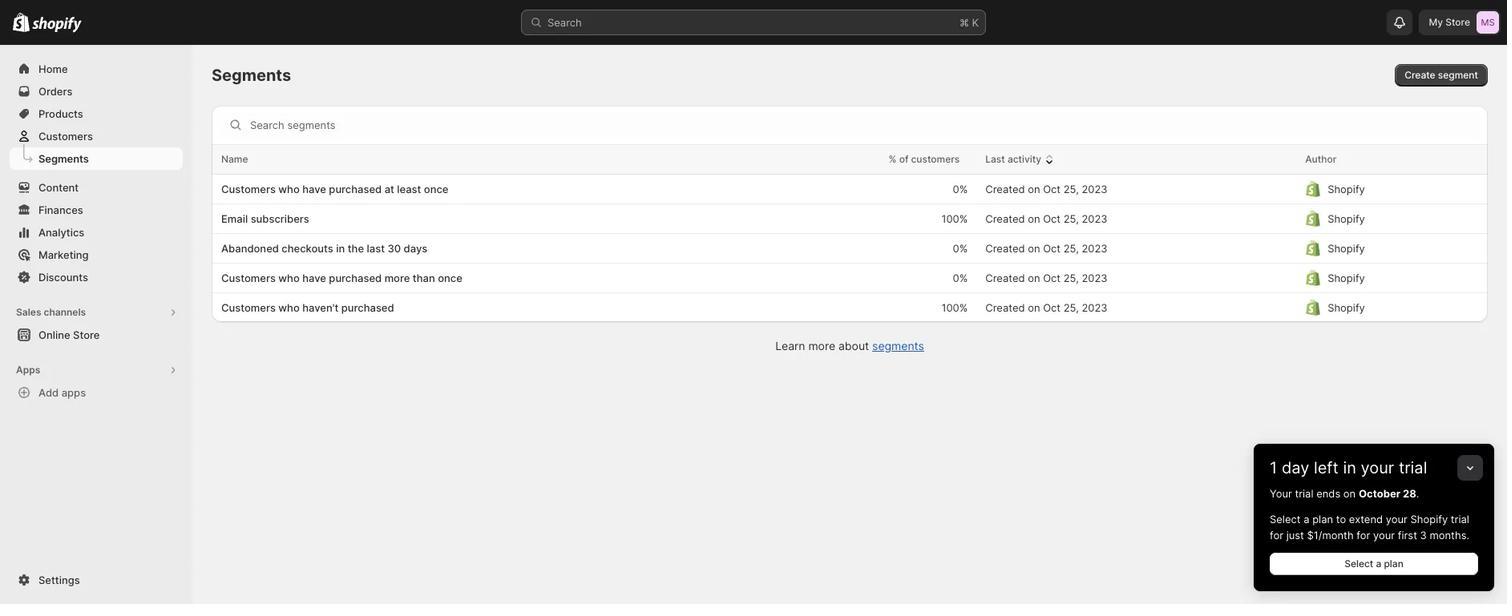 Task type: describe. For each thing, give the bounding box(es) containing it.
home
[[39, 63, 68, 75]]

who for customers who have purchased at least once
[[279, 183, 300, 196]]

channels
[[44, 306, 86, 318]]

orders
[[39, 85, 73, 98]]

settings link
[[10, 569, 183, 592]]

segments link
[[873, 339, 925, 353]]

marketing
[[39, 249, 89, 261]]

⌘
[[960, 16, 970, 29]]

who for customers who have purchased more than once
[[279, 272, 300, 285]]

select for select a plan
[[1345, 558, 1374, 570]]

store for online store
[[73, 329, 100, 342]]

select for select a plan to extend your shopify trial for just $1/month for your first 3 months.
[[1271, 513, 1301, 526]]

select a plan
[[1345, 558, 1404, 570]]

my store image
[[1477, 11, 1500, 34]]

5 created on oct 25, 2023 from the top
[[986, 302, 1108, 314]]

apps
[[62, 387, 86, 399]]

25, for least
[[1064, 183, 1079, 196]]

.
[[1417, 488, 1420, 501]]

about
[[839, 339, 870, 353]]

my store
[[1430, 16, 1471, 28]]

last activity button
[[986, 152, 1058, 168]]

online
[[39, 329, 70, 342]]

ends
[[1317, 488, 1341, 501]]

day
[[1282, 459, 1310, 478]]

just
[[1287, 529, 1305, 542]]

email subscribers
[[221, 213, 309, 225]]

learn
[[776, 339, 806, 353]]

1 for from the left
[[1271, 529, 1284, 542]]

days
[[404, 242, 428, 255]]

october
[[1359, 488, 1401, 501]]

created for 30
[[986, 242, 1026, 255]]

customers who haven't purchased link
[[221, 300, 759, 316]]

0% for customers who have purchased at least once
[[953, 183, 968, 196]]

products link
[[10, 103, 183, 125]]

100% for email subscribers
[[942, 213, 968, 225]]

2 created from the top
[[986, 213, 1026, 225]]

%
[[889, 153, 897, 165]]

2 oct from the top
[[1044, 213, 1061, 225]]

customers who haven't purchased
[[221, 302, 394, 314]]

create segment
[[1405, 69, 1479, 81]]

on for customers who have purchased more than once
[[1028, 272, 1041, 285]]

shopify for customers who have purchased at least once
[[1328, 183, 1366, 196]]

on for email subscribers
[[1028, 213, 1041, 225]]

2 vertical spatial your
[[1374, 529, 1396, 542]]

created for than
[[986, 272, 1026, 285]]

than
[[413, 272, 435, 285]]

plan for select a plan
[[1385, 558, 1404, 570]]

shopify for email subscribers
[[1328, 213, 1366, 225]]

email subscribers link
[[221, 211, 759, 227]]

customers for customers who haven't purchased
[[221, 302, 276, 314]]

extend
[[1350, 513, 1384, 526]]

analytics
[[39, 226, 84, 239]]

add apps
[[39, 387, 86, 399]]

customers who have purchased at least once
[[221, 183, 449, 196]]

abandoned checkouts in the last 30 days link
[[221, 241, 759, 257]]

customers
[[912, 153, 960, 165]]

my
[[1430, 16, 1444, 28]]

0 vertical spatial more
[[385, 272, 410, 285]]

products
[[39, 107, 83, 120]]

0% for customers who have purchased more than once
[[953, 272, 968, 285]]

apps
[[16, 364, 40, 376]]

orders link
[[10, 80, 183, 103]]

online store link
[[10, 324, 183, 347]]

to
[[1337, 513, 1347, 526]]

learn more about segments
[[776, 339, 925, 353]]

1 horizontal spatial shopify image
[[32, 17, 82, 33]]

the
[[348, 242, 364, 255]]

analytics link
[[10, 221, 183, 244]]

% of customers
[[889, 153, 960, 165]]

your trial ends on october 28 .
[[1271, 488, 1420, 501]]

1 vertical spatial more
[[809, 339, 836, 353]]

Search segments text field
[[250, 112, 1482, 138]]

0 horizontal spatial shopify image
[[13, 13, 30, 32]]

1 day left in your trial button
[[1254, 444, 1495, 478]]

k
[[973, 16, 979, 29]]

on for abandoned checkouts in the last 30 days
[[1028, 242, 1041, 255]]

1 day left in your trial
[[1271, 459, 1428, 478]]

discounts link
[[10, 266, 183, 289]]

add
[[39, 387, 59, 399]]

apps button
[[10, 359, 183, 382]]

5 created from the top
[[986, 302, 1026, 314]]

online store
[[39, 329, 100, 342]]

haven't
[[303, 302, 339, 314]]

shopify for customers who have purchased more than once
[[1328, 272, 1366, 285]]

sales channels
[[16, 306, 86, 318]]

email
[[221, 213, 248, 225]]

3
[[1421, 529, 1428, 542]]

home link
[[10, 58, 183, 80]]

0% for abandoned checkouts in the last 30 days
[[953, 242, 968, 255]]

28
[[1404, 488, 1417, 501]]

least
[[397, 183, 421, 196]]

5 oct from the top
[[1044, 302, 1061, 314]]

plan for select a plan to extend your shopify trial for just $1/month for your first 3 months.
[[1313, 513, 1334, 526]]

once for customers who have purchased more than once
[[438, 272, 463, 285]]

30
[[388, 242, 401, 255]]

customers for customers
[[39, 130, 93, 143]]

who for customers who haven't purchased
[[279, 302, 300, 314]]

5 2023 from the top
[[1082, 302, 1108, 314]]

oct for than
[[1044, 272, 1061, 285]]

settings
[[39, 574, 80, 587]]



Task type: locate. For each thing, give the bounding box(es) containing it.
0%
[[953, 183, 968, 196], [953, 242, 968, 255], [953, 272, 968, 285]]

once for customers who have purchased at least once
[[424, 183, 449, 196]]

purchased left at
[[329, 183, 382, 196]]

select up the just
[[1271, 513, 1301, 526]]

1 vertical spatial 100%
[[942, 302, 968, 314]]

oct for least
[[1044, 183, 1061, 196]]

3 25, from the top
[[1064, 242, 1079, 255]]

who up subscribers
[[279, 183, 300, 196]]

customers link
[[10, 125, 183, 148]]

2 created on oct 25, 2023 from the top
[[986, 213, 1108, 225]]

trial up 28
[[1400, 459, 1428, 478]]

segment
[[1439, 69, 1479, 81]]

a for select a plan to extend your shopify trial for just $1/month for your first 3 months.
[[1304, 513, 1310, 526]]

once right than
[[438, 272, 463, 285]]

more left than
[[385, 272, 410, 285]]

1 vertical spatial select
[[1345, 558, 1374, 570]]

1 created from the top
[[986, 183, 1026, 196]]

trial inside dropdown button
[[1400, 459, 1428, 478]]

customers for customers who have purchased more than once
[[221, 272, 276, 285]]

on
[[1028, 183, 1041, 196], [1028, 213, 1041, 225], [1028, 242, 1041, 255], [1028, 272, 1041, 285], [1028, 302, 1041, 314], [1344, 488, 1357, 501]]

for left the just
[[1271, 529, 1284, 542]]

on for customers who have purchased at least once
[[1028, 183, 1041, 196]]

1 0% from the top
[[953, 183, 968, 196]]

2023 for 30
[[1082, 242, 1108, 255]]

1 horizontal spatial select
[[1345, 558, 1374, 570]]

1 horizontal spatial a
[[1377, 558, 1382, 570]]

of
[[900, 153, 909, 165]]

1 oct from the top
[[1044, 183, 1061, 196]]

in inside dropdown button
[[1344, 459, 1357, 478]]

1 vertical spatial your
[[1387, 513, 1408, 526]]

5 25, from the top
[[1064, 302, 1079, 314]]

0 horizontal spatial trial
[[1296, 488, 1314, 501]]

0 vertical spatial your
[[1362, 459, 1395, 478]]

select inside select a plan to extend your shopify trial for just $1/month for your first 3 months.
[[1271, 513, 1301, 526]]

1 horizontal spatial more
[[809, 339, 836, 353]]

have up subscribers
[[303, 183, 326, 196]]

for down the extend
[[1357, 529, 1371, 542]]

0 horizontal spatial segments
[[39, 152, 89, 165]]

1 vertical spatial who
[[279, 272, 300, 285]]

content
[[39, 181, 79, 194]]

1 2023 from the top
[[1082, 183, 1108, 196]]

created on oct 25, 2023 for least
[[986, 183, 1108, 196]]

3 oct from the top
[[1044, 242, 1061, 255]]

2 who from the top
[[279, 272, 300, 285]]

purchased down the
[[329, 272, 382, 285]]

months.
[[1430, 529, 1470, 542]]

shopify image
[[13, 13, 30, 32], [32, 17, 82, 33]]

3 created from the top
[[986, 242, 1026, 255]]

4 oct from the top
[[1044, 272, 1061, 285]]

4 created from the top
[[986, 272, 1026, 285]]

shopify for abandoned checkouts in the last 30 days
[[1328, 242, 1366, 255]]

abandoned
[[221, 242, 279, 255]]

2 0% from the top
[[953, 242, 968, 255]]

online store button
[[0, 324, 193, 347]]

created for least
[[986, 183, 1026, 196]]

plan down first
[[1385, 558, 1404, 570]]

oct for 30
[[1044, 242, 1061, 255]]

who left haven't
[[279, 302, 300, 314]]

1 horizontal spatial in
[[1344, 459, 1357, 478]]

2 for from the left
[[1357, 529, 1371, 542]]

store down sales channels button on the left
[[73, 329, 100, 342]]

0 vertical spatial plan
[[1313, 513, 1334, 526]]

select
[[1271, 513, 1301, 526], [1345, 558, 1374, 570]]

1 vertical spatial segments
[[39, 152, 89, 165]]

0 vertical spatial have
[[303, 183, 326, 196]]

0 horizontal spatial select
[[1271, 513, 1301, 526]]

0 vertical spatial in
[[336, 242, 345, 255]]

2 horizontal spatial trial
[[1452, 513, 1470, 526]]

2023
[[1082, 183, 1108, 196], [1082, 213, 1108, 225], [1082, 242, 1108, 255], [1082, 272, 1108, 285], [1082, 302, 1108, 314]]

1 vertical spatial in
[[1344, 459, 1357, 478]]

purchased for at
[[329, 183, 382, 196]]

1 horizontal spatial segments
[[212, 66, 291, 85]]

2023 for least
[[1082, 183, 1108, 196]]

store
[[1446, 16, 1471, 28], [73, 329, 100, 342]]

more
[[385, 272, 410, 285], [809, 339, 836, 353]]

0 vertical spatial purchased
[[329, 183, 382, 196]]

2 vertical spatial 0%
[[953, 272, 968, 285]]

purchased down customers who have purchased more than once
[[342, 302, 394, 314]]

1 horizontal spatial store
[[1446, 16, 1471, 28]]

customers who have purchased at least once link
[[221, 181, 759, 197]]

2 100% from the top
[[942, 302, 968, 314]]

0 horizontal spatial store
[[73, 329, 100, 342]]

shopify for customers who haven't purchased
[[1328, 302, 1366, 314]]

store inside 'button'
[[73, 329, 100, 342]]

0 vertical spatial select
[[1271, 513, 1301, 526]]

have for at
[[303, 183, 326, 196]]

a down select a plan to extend your shopify trial for just $1/month for your first 3 months.
[[1377, 558, 1382, 570]]

create
[[1405, 69, 1436, 81]]

1 day left in your trial element
[[1254, 486, 1495, 592]]

2 vertical spatial purchased
[[342, 302, 394, 314]]

on inside 1 day left in your trial element
[[1344, 488, 1357, 501]]

last activity
[[986, 153, 1042, 165]]

0 vertical spatial 0%
[[953, 183, 968, 196]]

a up the just
[[1304, 513, 1310, 526]]

shopify
[[1328, 183, 1366, 196], [1328, 213, 1366, 225], [1328, 242, 1366, 255], [1328, 272, 1366, 285], [1328, 302, 1366, 314], [1411, 513, 1449, 526]]

1 vertical spatial plan
[[1385, 558, 1404, 570]]

$1/month
[[1308, 529, 1354, 542]]

have up haven't
[[303, 272, 326, 285]]

your up first
[[1387, 513, 1408, 526]]

2023 for than
[[1082, 272, 1108, 285]]

left
[[1315, 459, 1339, 478]]

search
[[548, 16, 582, 29]]

store right my
[[1446, 16, 1471, 28]]

in left the
[[336, 242, 345, 255]]

sales channels button
[[10, 302, 183, 324]]

content link
[[10, 176, 183, 199]]

4 2023 from the top
[[1082, 272, 1108, 285]]

have inside customers who have purchased at least once link
[[303, 183, 326, 196]]

activity
[[1008, 153, 1042, 165]]

customers who have purchased more than once link
[[221, 270, 759, 286]]

in
[[336, 242, 345, 255], [1344, 459, 1357, 478]]

1 vertical spatial purchased
[[329, 272, 382, 285]]

select a plan to extend your shopify trial for just $1/month for your first 3 months.
[[1271, 513, 1470, 542]]

1 vertical spatial a
[[1377, 558, 1382, 570]]

2 have from the top
[[303, 272, 326, 285]]

customers who have purchased more than once
[[221, 272, 463, 285]]

trial inside select a plan to extend your shopify trial for just $1/month for your first 3 months.
[[1452, 513, 1470, 526]]

1 vertical spatial store
[[73, 329, 100, 342]]

shopify inside select a plan to extend your shopify trial for just $1/month for your first 3 months.
[[1411, 513, 1449, 526]]

1 vertical spatial 0%
[[953, 242, 968, 255]]

author
[[1306, 153, 1337, 165]]

last
[[986, 153, 1006, 165]]

1 vertical spatial once
[[438, 272, 463, 285]]

purchased
[[329, 183, 382, 196], [329, 272, 382, 285], [342, 302, 394, 314]]

have for more
[[303, 272, 326, 285]]

for
[[1271, 529, 1284, 542], [1357, 529, 1371, 542]]

who
[[279, 183, 300, 196], [279, 272, 300, 285], [279, 302, 300, 314]]

sales
[[16, 306, 41, 318]]

1 vertical spatial trial
[[1296, 488, 1314, 501]]

1 who from the top
[[279, 183, 300, 196]]

1
[[1271, 459, 1278, 478]]

0 vertical spatial a
[[1304, 513, 1310, 526]]

3 who from the top
[[279, 302, 300, 314]]

at
[[385, 183, 395, 196]]

who down checkouts
[[279, 272, 300, 285]]

0 horizontal spatial plan
[[1313, 513, 1334, 526]]

2 25, from the top
[[1064, 213, 1079, 225]]

1 created on oct 25, 2023 from the top
[[986, 183, 1108, 196]]

subscribers
[[251, 213, 309, 225]]

segments link
[[10, 148, 183, 170]]

0 horizontal spatial a
[[1304, 513, 1310, 526]]

0 vertical spatial store
[[1446, 16, 1471, 28]]

a
[[1304, 513, 1310, 526], [1377, 558, 1382, 570]]

your inside dropdown button
[[1362, 459, 1395, 478]]

0 vertical spatial segments
[[212, 66, 291, 85]]

2 vertical spatial who
[[279, 302, 300, 314]]

your up 'october'
[[1362, 459, 1395, 478]]

finances link
[[10, 199, 183, 221]]

2 2023 from the top
[[1082, 213, 1108, 225]]

your
[[1271, 488, 1293, 501]]

your left first
[[1374, 529, 1396, 542]]

1 have from the top
[[303, 183, 326, 196]]

1 100% from the top
[[942, 213, 968, 225]]

created on oct 25, 2023 for than
[[986, 272, 1108, 285]]

trial right your
[[1296, 488, 1314, 501]]

select down select a plan to extend your shopify trial for just $1/month for your first 3 months.
[[1345, 558, 1374, 570]]

0 horizontal spatial in
[[336, 242, 345, 255]]

0 vertical spatial 100%
[[942, 213, 968, 225]]

0 horizontal spatial more
[[385, 272, 410, 285]]

3 0% from the top
[[953, 272, 968, 285]]

1 25, from the top
[[1064, 183, 1079, 196]]

25, for 30
[[1064, 242, 1079, 255]]

1 horizontal spatial for
[[1357, 529, 1371, 542]]

create segment link
[[1396, 64, 1489, 87]]

1 horizontal spatial trial
[[1400, 459, 1428, 478]]

segments
[[873, 339, 925, 353]]

abandoned checkouts in the last 30 days
[[221, 242, 428, 255]]

0 vertical spatial once
[[424, 183, 449, 196]]

plan
[[1313, 513, 1334, 526], [1385, 558, 1404, 570]]

⌘ k
[[960, 16, 979, 29]]

once right the least
[[424, 183, 449, 196]]

name
[[221, 153, 248, 165]]

0 vertical spatial who
[[279, 183, 300, 196]]

a inside select a plan to extend your shopify trial for just $1/month for your first 3 months.
[[1304, 513, 1310, 526]]

checkouts
[[282, 242, 333, 255]]

have inside customers who have purchased more than once link
[[303, 272, 326, 285]]

marketing link
[[10, 244, 183, 266]]

plan inside select a plan to extend your shopify trial for just $1/month for your first 3 months.
[[1313, 513, 1334, 526]]

25, for than
[[1064, 272, 1079, 285]]

add apps button
[[10, 382, 183, 404]]

created on oct 25, 2023 for 30
[[986, 242, 1108, 255]]

your
[[1362, 459, 1395, 478], [1387, 513, 1408, 526], [1374, 529, 1396, 542]]

finances
[[39, 204, 83, 217]]

oct
[[1044, 183, 1061, 196], [1044, 213, 1061, 225], [1044, 242, 1061, 255], [1044, 272, 1061, 285], [1044, 302, 1061, 314]]

on for customers who haven't purchased
[[1028, 302, 1041, 314]]

3 2023 from the top
[[1082, 242, 1108, 255]]

store for my store
[[1446, 16, 1471, 28]]

0 horizontal spatial for
[[1271, 529, 1284, 542]]

1 vertical spatial have
[[303, 272, 326, 285]]

plan up "$1/month"
[[1313, 513, 1334, 526]]

customers for customers who have purchased at least once
[[221, 183, 276, 196]]

1 horizontal spatial plan
[[1385, 558, 1404, 570]]

purchased for more
[[329, 272, 382, 285]]

3 created on oct 25, 2023 from the top
[[986, 242, 1108, 255]]

4 created on oct 25, 2023 from the top
[[986, 272, 1108, 285]]

trial up months.
[[1452, 513, 1470, 526]]

more right learn at the bottom of page
[[809, 339, 836, 353]]

100%
[[942, 213, 968, 225], [942, 302, 968, 314]]

0 vertical spatial trial
[[1400, 459, 1428, 478]]

discounts
[[39, 271, 88, 284]]

select a plan link
[[1271, 553, 1479, 576]]

2 vertical spatial trial
[[1452, 513, 1470, 526]]

created
[[986, 183, 1026, 196], [986, 213, 1026, 225], [986, 242, 1026, 255], [986, 272, 1026, 285], [986, 302, 1026, 314]]

100% for customers who haven't purchased
[[942, 302, 968, 314]]

4 25, from the top
[[1064, 272, 1079, 285]]

first
[[1399, 529, 1418, 542]]

a for select a plan
[[1377, 558, 1382, 570]]

in right left
[[1344, 459, 1357, 478]]



Task type: vqa. For each thing, say whether or not it's contained in the screenshot.
topmost 'period'
no



